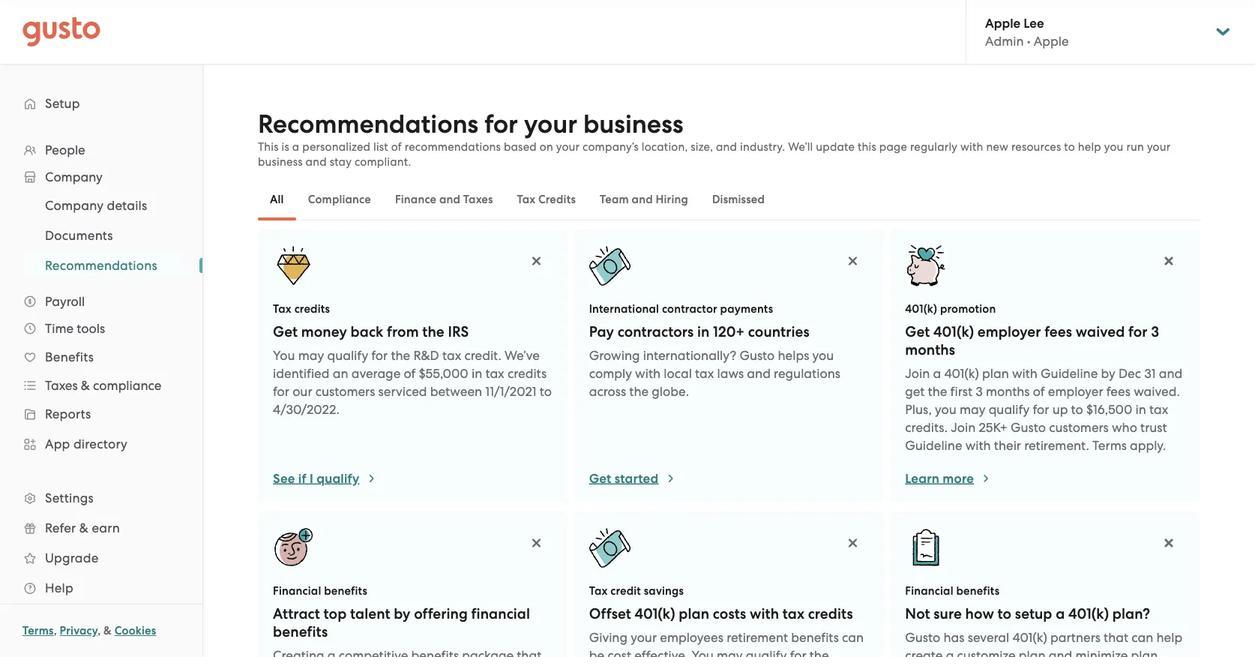 Task type: vqa. For each thing, say whether or not it's contained in the screenshot.
learn more
yes



Task type: describe. For each thing, give the bounding box(es) containing it.
all
[[270, 193, 284, 206]]

apple lee admin • apple
[[986, 15, 1070, 49]]

may inside join a 401(k) plan with guideline by dec 31 and get the first 3 months of employer fees waived. plus, you may qualify for up to $16,500 in tax credits. join 25k+ gusto customers who trust guideline with their retirement. terms apply.
[[960, 402, 986, 417]]

plan inside join a 401(k) plan with guideline by dec 31 and get the first 3 months of employer fees waived. plus, you may qualify for up to $16,500 in tax credits. join 25k+ gusto customers who trust guideline with their retirement. terms apply.
[[983, 366, 1010, 381]]

credits inside tax credits get money back from the irs
[[295, 302, 330, 316]]

tax inside growing internationally? gusto helps you comply with local tax laws and regulations across the globe.
[[696, 366, 715, 381]]

recommendations for recommendations
[[45, 258, 157, 273]]

1 vertical spatial apple
[[1034, 34, 1070, 49]]

industry.
[[741, 140, 786, 153]]

and right the team on the top of page
[[632, 193, 653, 206]]

company details link
[[27, 192, 188, 219]]

1 , from the left
[[54, 624, 57, 638]]

who
[[1113, 420, 1138, 435]]

privacy link
[[60, 624, 98, 638]]

refer
[[45, 521, 76, 536]]

home image
[[23, 17, 101, 47]]

1 vertical spatial guideline
[[906, 438, 963, 453]]

average
[[352, 366, 401, 381]]

learn more
[[906, 471, 975, 486]]

this
[[858, 140, 877, 153]]

& for earn
[[79, 521, 89, 536]]

growing
[[589, 348, 640, 363]]

and inside join a 401(k) plan with guideline by dec 31 and get the first 3 months of employer fees waived. plus, you may qualify for up to $16,500 in tax credits. join 25k+ gusto customers who trust guideline with their retirement. terms apply.
[[1160, 366, 1183, 381]]

international
[[589, 302, 660, 316]]

company button
[[15, 164, 188, 191]]

a inside financial benefits not sure how to setup a 401(k) plan?
[[1056, 605, 1066, 622]]

company's
[[583, 140, 639, 153]]

setup link
[[15, 90, 188, 117]]

regulations
[[774, 366, 841, 381]]

you inside join a 401(k) plan with guideline by dec 31 and get the first 3 months of employer fees waived. plus, you may qualify for up to $16,500 in tax credits. join 25k+ gusto customers who trust guideline with their retirement. terms apply.
[[936, 402, 957, 417]]

we've
[[505, 348, 540, 363]]

a inside recommendations for your business this is a personalized list of recommendations based on your company's location, size, and industry. we'll update this page regularly with new resources to help you run your business and stay compliant.
[[292, 140, 300, 153]]

taxes & compliance button
[[15, 372, 188, 399]]

2 vertical spatial &
[[104, 624, 112, 638]]

get for get 401(k) employer fees waived for 3 months
[[906, 323, 931, 340]]

$16,500
[[1087, 402, 1133, 417]]

personalized
[[303, 140, 371, 153]]

retirement.
[[1025, 438, 1090, 453]]

your inside giving your employees retirement benefits can be cost effective. you may qualify for th
[[631, 630, 657, 645]]

is
[[282, 140, 290, 153]]

partners
[[1051, 630, 1101, 645]]

across
[[589, 384, 627, 399]]

credits
[[539, 193, 576, 206]]

months inside join a 401(k) plan with guideline by dec 31 and get the first 3 months of employer fees waived. plus, you may qualify for up to $16,500 in tax credits. join 25k+ gusto customers who trust guideline with their retirement. terms apply.
[[986, 384, 1030, 399]]

401(k) promotion get 401(k) employer fees waived for 3 months
[[906, 302, 1160, 358]]

retirement
[[727, 630, 789, 645]]

customers inside join a 401(k) plan with guideline by dec 31 and get the first 3 months of employer fees waived. plus, you may qualify for up to $16,500 in tax credits. join 25k+ gusto customers who trust guideline with their retirement. terms apply.
[[1050, 420, 1109, 435]]

team and hiring
[[600, 193, 689, 206]]

with inside tax credit savings offset 401(k) plan costs with tax credits
[[750, 605, 780, 622]]

earn
[[92, 521, 120, 536]]

may inside you may qualify for the r&d tax credit. we've identified an average of $55,000 in tax credits for our customers serviced between 11/1/2021 to 4/30/2022.
[[298, 348, 324, 363]]

credit
[[611, 584, 641, 598]]

recommendations for your business this is a personalized list of recommendations based on your company's location, size, and industry. we'll update this page regularly with new resources to help you run your business and stay compliant.
[[258, 109, 1171, 168]]

0 vertical spatial apple
[[986, 15, 1021, 31]]

finance and taxes
[[395, 193, 493, 206]]

plan inside tax credit savings offset 401(k) plan costs with tax credits
[[679, 605, 710, 622]]

compliance
[[308, 193, 371, 206]]

offset
[[589, 605, 632, 622]]

tax credits button
[[505, 182, 588, 218]]

payroll
[[45, 294, 85, 309]]

time tools button
[[15, 315, 188, 342]]

lee
[[1024, 15, 1045, 31]]

finance
[[395, 193, 437, 206]]

finance and taxes button
[[383, 182, 505, 218]]

to inside financial benefits not sure how to setup a 401(k) plan?
[[998, 605, 1012, 622]]

get for get money back from the irs
[[273, 323, 298, 340]]

taxes & compliance
[[45, 378, 162, 393]]

gusto navigation element
[[0, 65, 203, 627]]

0 horizontal spatial business
[[258, 155, 303, 168]]

1 horizontal spatial join
[[951, 420, 976, 435]]

based
[[504, 140, 537, 153]]

401(k) inside 'gusto has several 401(k) partners that can help create a customize plan and minimize pla'
[[1013, 630, 1048, 645]]

get started
[[589, 471, 659, 486]]

financial
[[472, 605, 530, 622]]

the inside you may qualify for the r&d tax credit. we've identified an average of $55,000 in tax credits for our customers serviced between 11/1/2021 to 4/30/2022.
[[391, 348, 411, 363]]

directory
[[73, 437, 128, 452]]

not
[[906, 605, 931, 622]]

this
[[258, 140, 279, 153]]

compliance
[[93, 378, 162, 393]]

dec
[[1119, 366, 1142, 381]]

see if i qualify
[[273, 471, 360, 486]]

benefits down attract
[[273, 623, 328, 640]]

terms , privacy , & cookies
[[23, 624, 156, 638]]

from
[[387, 323, 419, 340]]

help link
[[15, 575, 188, 602]]

international contractor payments pay contractors in 120+ countries
[[589, 302, 810, 340]]

you inside giving your employees retirement benefits can be cost effective. you may qualify for th
[[692, 648, 714, 657]]

3 inside 401(k) promotion get 401(k) employer fees waived for 3 months
[[1152, 323, 1160, 340]]

help
[[45, 581, 73, 596]]

back
[[351, 323, 384, 340]]

gusto inside 'gusto has several 401(k) partners that can help create a customize plan and minimize pla'
[[906, 630, 941, 645]]

for inside recommendations for your business this is a personalized list of recommendations based on your company's location, size, and industry. we'll update this page regularly with new resources to help you run your business and stay compliant.
[[485, 109, 518, 140]]

recommendations link
[[27, 252, 188, 279]]

settings
[[45, 491, 94, 506]]

join a 401(k) plan with guideline by dec 31 and get the first 3 months of employer fees waived. plus, you may qualify for up to $16,500 in tax credits. join 25k+ gusto customers who trust guideline with their retirement. terms apply.
[[906, 366, 1183, 453]]

plan?
[[1113, 605, 1151, 622]]

benefits up top
[[324, 584, 368, 598]]

tax down credit.
[[486, 366, 505, 381]]

120+
[[714, 323, 745, 340]]

between
[[430, 384, 483, 399]]

25k+
[[979, 420, 1008, 435]]

401(k) inside join a 401(k) plan with guideline by dec 31 and get the first 3 months of employer fees waived. plus, you may qualify for up to $16,500 in tax credits. join 25k+ gusto customers who trust guideline with their retirement. terms apply.
[[945, 366, 980, 381]]

benefits link
[[15, 344, 188, 371]]

qualify inside you may qualify for the r&d tax credit. we've identified an average of $55,000 in tax credits for our customers serviced between 11/1/2021 to 4/30/2022.
[[327, 348, 368, 363]]

regularly
[[911, 140, 958, 153]]

company for company
[[45, 170, 103, 185]]

get started link
[[589, 470, 677, 488]]

sure
[[934, 605, 963, 622]]

for inside giving your employees retirement benefits can be cost effective. you may qualify for th
[[791, 648, 807, 657]]

get
[[906, 384, 925, 399]]

and left stay
[[306, 155, 327, 168]]

for inside join a 401(k) plan with guideline by dec 31 and get the first 3 months of employer fees waived. plus, you may qualify for up to $16,500 in tax credits. join 25k+ gusto customers who trust guideline with their retirement. terms apply.
[[1034, 402, 1050, 417]]

people
[[45, 143, 85, 158]]

compliance button
[[296, 182, 383, 218]]

with inside growing internationally? gusto helps you comply with local tax laws and regulations across the globe.
[[636, 366, 661, 381]]

team and hiring button
[[588, 182, 701, 218]]

credits.
[[906, 420, 948, 435]]

credit.
[[465, 348, 502, 363]]

401(k) inside financial benefits not sure how to setup a 401(k) plan?
[[1069, 605, 1110, 622]]

a inside join a 401(k) plan with guideline by dec 31 and get the first 3 months of employer fees waived. plus, you may qualify for up to $16,500 in tax credits. join 25k+ gusto customers who trust guideline with their retirement. terms apply.
[[934, 366, 942, 381]]

you inside growing internationally? gusto helps you comply with local tax laws and regulations across the globe.
[[813, 348, 835, 363]]

with down 401(k) promotion get 401(k) employer fees waived for 3 months
[[1013, 366, 1038, 381]]

taxes inside button
[[464, 193, 493, 206]]

started
[[615, 471, 659, 486]]

gusto inside join a 401(k) plan with guideline by dec 31 and get the first 3 months of employer fees waived. plus, you may qualify for up to $16,500 in tax credits. join 25k+ gusto customers who trust guideline with their retirement. terms apply.
[[1011, 420, 1047, 435]]

with down 25k+
[[966, 438, 992, 453]]

for inside 401(k) promotion get 401(k) employer fees waived for 3 months
[[1129, 323, 1148, 340]]

credits inside you may qualify for the r&d tax credit. we've identified an average of $55,000 in tax credits for our customers serviced between 11/1/2021 to 4/30/2022.
[[508, 366, 547, 381]]

gusto inside growing internationally? gusto helps you comply with local tax laws and regulations across the globe.
[[740, 348, 775, 363]]

the inside tax credits get money back from the irs
[[423, 323, 445, 340]]

terms link
[[23, 624, 54, 638]]

comply
[[589, 366, 632, 381]]

minimize
[[1076, 648, 1129, 657]]

r&d
[[414, 348, 439, 363]]

may inside giving your employees retirement benefits can be cost effective. you may qualify for th
[[717, 648, 743, 657]]

employer inside 401(k) promotion get 401(k) employer fees waived for 3 months
[[978, 323, 1042, 340]]

benefits inside financial benefits not sure how to setup a 401(k) plan?
[[957, 584, 1000, 598]]

tax credits
[[517, 193, 576, 206]]

serviced
[[379, 384, 427, 399]]

your right the on
[[557, 140, 580, 153]]

money
[[301, 323, 347, 340]]

be
[[589, 648, 605, 657]]

create
[[906, 648, 943, 657]]

savings
[[644, 584, 684, 598]]

401(k) inside tax credit savings offset 401(k) plan costs with tax credits
[[635, 605, 676, 622]]

31
[[1145, 366, 1157, 381]]

fees inside 401(k) promotion get 401(k) employer fees waived for 3 months
[[1045, 323, 1073, 340]]

you inside you may qualify for the r&d tax credit. we've identified an average of $55,000 in tax credits for our customers serviced between 11/1/2021 to 4/30/2022.
[[273, 348, 295, 363]]

help inside 'gusto has several 401(k) partners that can help create a customize plan and minimize pla'
[[1157, 630, 1183, 645]]

a inside 'gusto has several 401(k) partners that can help create a customize plan and minimize pla'
[[947, 648, 955, 657]]

1 horizontal spatial get
[[589, 471, 612, 486]]

3 inside join a 401(k) plan with guideline by dec 31 and get the first 3 months of employer fees waived. plus, you may qualify for up to $16,500 in tax credits. join 25k+ gusto customers who trust guideline with their retirement. terms apply.
[[976, 384, 983, 399]]



Task type: locate. For each thing, give the bounding box(es) containing it.
tax inside join a 401(k) plan with guideline by dec 31 and get the first 3 months of employer fees waived. plus, you may qualify for up to $16,500 in tax credits. join 25k+ gusto customers who trust guideline with their retirement. terms apply.
[[1150, 402, 1169, 417]]

of right list
[[391, 140, 402, 153]]

401(k) left the promotion
[[906, 302, 938, 316]]

1 horizontal spatial recommendations
[[258, 109, 479, 140]]

employer
[[978, 323, 1042, 340], [1049, 384, 1104, 399]]

0 vertical spatial taxes
[[464, 193, 493, 206]]

2 vertical spatial plan
[[1019, 648, 1046, 657]]

recommendations for recommendations for your business this is a personalized list of recommendations based on your company's location, size, and industry. we'll update this page regularly with new resources to help you run your business and stay compliant.
[[258, 109, 479, 140]]

up
[[1053, 402, 1069, 417]]

0 horizontal spatial help
[[1079, 140, 1102, 153]]

qualify down 'retirement'
[[746, 648, 787, 657]]

the inside join a 401(k) plan with guideline by dec 31 and get the first 3 months of employer fees waived. plus, you may qualify for up to $16,500 in tax credits. join 25k+ gusto customers who trust guideline with their retirement. terms apply.
[[928, 384, 948, 399]]

& left cookies button
[[104, 624, 112, 638]]

recommendation categories for your business tab list
[[258, 179, 1201, 221]]

app
[[45, 437, 70, 452]]

1 vertical spatial help
[[1157, 630, 1183, 645]]

& inside "taxes & compliance" dropdown button
[[81, 378, 90, 393]]

recommendations down 'documents' link
[[45, 258, 157, 273]]

help
[[1079, 140, 1102, 153], [1157, 630, 1183, 645]]

customers down an on the left
[[316, 384, 375, 399]]

of inside join a 401(k) plan with guideline by dec 31 and get the first 3 months of employer fees waived. plus, you may qualify for up to $16,500 in tax credits. join 25k+ gusto customers who trust guideline with their retirement. terms apply.
[[1034, 384, 1046, 399]]

the left irs
[[423, 323, 445, 340]]

months inside 401(k) promotion get 401(k) employer fees waived for 3 months
[[906, 341, 956, 358]]

stay
[[330, 155, 352, 168]]

2 horizontal spatial tax
[[589, 584, 608, 598]]

of inside you may qualify for the r&d tax credit. we've identified an average of $55,000 in tax credits for our customers serviced between 11/1/2021 to 4/30/2022.
[[404, 366, 416, 381]]

1 vertical spatial taxes
[[45, 378, 78, 393]]

1 horizontal spatial you
[[692, 648, 714, 657]]

0 vertical spatial terms
[[1093, 438, 1127, 453]]

giving
[[589, 630, 628, 645]]

plan inside 'gusto has several 401(k) partners that can help create a customize plan and minimize pla'
[[1019, 648, 1046, 657]]

tax up "$55,000"
[[443, 348, 462, 363]]

a right setup
[[1056, 605, 1066, 622]]

401(k) down the promotion
[[934, 323, 975, 340]]

financial inside "financial benefits attract top talent by offering financial benefits"
[[273, 584, 321, 598]]

2 , from the left
[[98, 624, 101, 638]]

get left money
[[273, 323, 298, 340]]

1 can from the left
[[843, 630, 864, 645]]

tax
[[443, 348, 462, 363], [486, 366, 505, 381], [696, 366, 715, 381], [1150, 402, 1169, 417], [783, 605, 805, 622]]

2 vertical spatial you
[[936, 402, 957, 417]]

tax inside button
[[517, 193, 536, 206]]

0 horizontal spatial can
[[843, 630, 864, 645]]

identified
[[273, 366, 330, 381]]

0 vertical spatial fees
[[1045, 323, 1073, 340]]

credits inside tax credit savings offset 401(k) plan costs with tax credits
[[809, 605, 854, 622]]

the inside growing internationally? gusto helps you comply with local tax laws and regulations across the globe.
[[630, 384, 649, 399]]

see if i qualify link
[[273, 470, 378, 488]]

1 vertical spatial join
[[951, 420, 976, 435]]

tax credits get money back from the irs
[[273, 302, 469, 340]]

setup
[[45, 96, 80, 111]]

irs
[[448, 323, 469, 340]]

with inside recommendations for your business this is a personalized list of recommendations based on your company's location, size, and industry. we'll update this page regularly with new resources to help you run your business and stay compliant.
[[961, 140, 984, 153]]

1 vertical spatial customers
[[1050, 420, 1109, 435]]

tax credit savings offset 401(k) plan costs with tax credits
[[589, 584, 854, 622]]

of up retirement.
[[1034, 384, 1046, 399]]

tax down internationally?
[[696, 366, 715, 381]]

0 horizontal spatial tax
[[273, 302, 292, 316]]

in inside join a 401(k) plan with guideline by dec 31 and get the first 3 months of employer fees waived. plus, you may qualify for up to $16,500 in tax credits. join 25k+ gusto customers who trust guideline with their retirement. terms apply.
[[1136, 402, 1147, 417]]

and inside growing internationally? gusto helps you comply with local tax laws and regulations across the globe.
[[748, 366, 771, 381]]

tax left credits
[[517, 193, 536, 206]]

employer up the 'up'
[[1049, 384, 1104, 399]]

0 vertical spatial may
[[298, 348, 324, 363]]

in inside international contractor payments pay contractors in 120+ countries
[[698, 323, 710, 340]]

401(k)
[[906, 302, 938, 316], [934, 323, 975, 340], [945, 366, 980, 381], [635, 605, 676, 622], [1069, 605, 1110, 622], [1013, 630, 1048, 645]]

0 horizontal spatial you
[[813, 348, 835, 363]]

1 horizontal spatial guideline
[[1041, 366, 1099, 381]]

401(k) down savings
[[635, 605, 676, 622]]

recommendations inside recommendations for your business this is a personalized list of recommendations based on your company's location, size, and industry. we'll update this page regularly with new resources to help you run your business and stay compliant.
[[258, 109, 479, 140]]

your right run
[[1148, 140, 1171, 153]]

the right across
[[630, 384, 649, 399]]

taxes up the reports
[[45, 378, 78, 393]]

tax for get money back from the irs
[[273, 302, 292, 316]]

401(k) up first
[[945, 366, 980, 381]]

guideline down credits.
[[906, 438, 963, 453]]

1 horizontal spatial you
[[936, 402, 957, 417]]

and right laws
[[748, 366, 771, 381]]

pay
[[589, 323, 614, 340]]

apply.
[[1131, 438, 1167, 453]]

1 horizontal spatial fees
[[1107, 384, 1131, 399]]

& for compliance
[[81, 378, 90, 393]]

company details
[[45, 198, 147, 213]]

1 financial from the left
[[273, 584, 321, 598]]

0 horizontal spatial you
[[273, 348, 295, 363]]

0 vertical spatial plan
[[983, 366, 1010, 381]]

months up 25k+
[[986, 384, 1030, 399]]

you down employees
[[692, 648, 714, 657]]

your up the on
[[524, 109, 578, 140]]

0 vertical spatial by
[[1102, 366, 1116, 381]]

terms left privacy 'link'
[[23, 624, 54, 638]]

1 vertical spatial terms
[[23, 624, 54, 638]]

1 vertical spatial employer
[[1049, 384, 1104, 399]]

a
[[292, 140, 300, 153], [934, 366, 942, 381], [1056, 605, 1066, 622], [947, 648, 955, 657]]

may up identified
[[298, 348, 324, 363]]

qualify up an on the left
[[327, 348, 368, 363]]

1 vertical spatial credits
[[508, 366, 547, 381]]

1 vertical spatial plan
[[679, 605, 710, 622]]

terms down who
[[1093, 438, 1127, 453]]

plan up 25k+
[[983, 366, 1010, 381]]

company up the documents
[[45, 198, 104, 213]]

0 horizontal spatial apple
[[986, 15, 1021, 31]]

1 horizontal spatial months
[[986, 384, 1030, 399]]

customers
[[316, 384, 375, 399], [1050, 420, 1109, 435]]

qualify
[[327, 348, 368, 363], [989, 402, 1030, 417], [317, 471, 360, 486], [746, 648, 787, 657]]

0 horizontal spatial in
[[472, 366, 483, 381]]

offering
[[414, 605, 468, 622]]

get inside tax credits get money back from the irs
[[273, 323, 298, 340]]

1 vertical spatial recommendations
[[45, 258, 157, 273]]

0 horizontal spatial credits
[[295, 302, 330, 316]]

2 list from the top
[[0, 191, 203, 281]]

customers down the 'up'
[[1050, 420, 1109, 435]]

can inside 'gusto has several 401(k) partners that can help create a customize plan and minimize pla'
[[1132, 630, 1154, 645]]

0 vertical spatial join
[[906, 366, 931, 381]]

2 financial from the left
[[906, 584, 954, 598]]

your
[[524, 109, 578, 140], [557, 140, 580, 153], [1148, 140, 1171, 153], [631, 630, 657, 645]]

cookies button
[[115, 622, 156, 640]]

0 horizontal spatial gusto
[[740, 348, 775, 363]]

months up get
[[906, 341, 956, 358]]

list containing people
[[0, 137, 203, 603]]

2 vertical spatial may
[[717, 648, 743, 657]]

qualify inside join a 401(k) plan with guideline by dec 31 and get the first 3 months of employer fees waived. plus, you may qualify for up to $16,500 in tax credits. join 25k+ gusto customers who trust guideline with their retirement. terms apply.
[[989, 402, 1030, 417]]

fees up $16,500
[[1107, 384, 1131, 399]]

apple up admin
[[986, 15, 1021, 31]]

time tools
[[45, 321, 105, 336]]

local
[[664, 366, 692, 381]]

plus,
[[906, 402, 932, 417]]

1 horizontal spatial help
[[1157, 630, 1183, 645]]

401(k) down setup
[[1013, 630, 1048, 645]]

1 horizontal spatial of
[[404, 366, 416, 381]]

you inside recommendations for your business this is a personalized list of recommendations based on your company's location, size, and industry. we'll update this page regularly with new resources to help you run your business and stay compliant.
[[1105, 140, 1124, 153]]

0 horizontal spatial ,
[[54, 624, 57, 638]]

with left new
[[961, 140, 984, 153]]

3 right first
[[976, 384, 983, 399]]

1 company from the top
[[45, 170, 103, 185]]

financial inside financial benefits not sure how to setup a 401(k) plan?
[[906, 584, 954, 598]]

gusto up laws
[[740, 348, 775, 363]]

months
[[906, 341, 956, 358], [986, 384, 1030, 399]]

upgrade
[[45, 551, 99, 566]]

0 vertical spatial in
[[698, 323, 710, 340]]

internationally?
[[643, 348, 737, 363]]

contractors
[[618, 323, 694, 340]]

waived.
[[1134, 384, 1181, 399]]

0 vertical spatial help
[[1079, 140, 1102, 153]]

2 vertical spatial tax
[[589, 584, 608, 598]]

1 horizontal spatial apple
[[1034, 34, 1070, 49]]

with
[[961, 140, 984, 153], [636, 366, 661, 381], [1013, 366, 1038, 381], [966, 438, 992, 453], [750, 605, 780, 622]]

1 horizontal spatial taxes
[[464, 193, 493, 206]]

by left dec
[[1102, 366, 1116, 381]]

company for company details
[[45, 198, 104, 213]]

the down from in the left of the page
[[391, 348, 411, 363]]

1 vertical spatial you
[[813, 348, 835, 363]]

2 company from the top
[[45, 198, 104, 213]]

1 vertical spatial of
[[404, 366, 416, 381]]

1 horizontal spatial financial
[[906, 584, 954, 598]]

may
[[298, 348, 324, 363], [960, 402, 986, 417], [717, 648, 743, 657]]

helps
[[778, 348, 810, 363]]

0 vertical spatial tax
[[517, 193, 536, 206]]

1 horizontal spatial employer
[[1049, 384, 1104, 399]]

0 horizontal spatial employer
[[978, 323, 1042, 340]]

the right get
[[928, 384, 948, 399]]

plan down setup
[[1019, 648, 1046, 657]]

run
[[1127, 140, 1145, 153]]

0 vertical spatial guideline
[[1041, 366, 1099, 381]]

2 horizontal spatial get
[[906, 323, 931, 340]]

recommendations
[[258, 109, 479, 140], [45, 258, 157, 273]]

4/30/2022.
[[273, 402, 340, 417]]

by inside "financial benefits attract top talent by offering financial benefits"
[[394, 605, 411, 622]]

tax inside tax credit savings offset 401(k) plan costs with tax credits
[[783, 605, 805, 622]]

upgrade link
[[15, 545, 188, 572]]

page
[[880, 140, 908, 153]]

qualify right i
[[317, 471, 360, 486]]

on
[[540, 140, 554, 153]]

0 vertical spatial of
[[391, 140, 402, 153]]

and inside 'gusto has several 401(k) partners that can help create a customize plan and minimize pla'
[[1049, 648, 1073, 657]]

recommendations inside list
[[45, 258, 157, 273]]

1 vertical spatial months
[[986, 384, 1030, 399]]

business up company's
[[584, 109, 684, 140]]

0 vertical spatial employer
[[978, 323, 1042, 340]]

to inside you may qualify for the r&d tax credit. we've identified an average of $55,000 in tax credits for our customers serviced between 11/1/2021 to 4/30/2022.
[[540, 384, 552, 399]]

apple right '•'
[[1034, 34, 1070, 49]]

& down benefits link
[[81, 378, 90, 393]]

documents link
[[27, 222, 188, 249]]

1 vertical spatial you
[[692, 648, 714, 657]]

first
[[951, 384, 973, 399]]

fees inside join a 401(k) plan with guideline by dec 31 and get the first 3 months of employer fees waived. plus, you may qualify for up to $16,500 in tax credits. join 25k+ gusto customers who trust guideline with their retirement. terms apply.
[[1107, 384, 1131, 399]]

list
[[0, 137, 203, 603], [0, 191, 203, 281]]

and
[[716, 140, 738, 153], [306, 155, 327, 168], [440, 193, 461, 206], [632, 193, 653, 206], [748, 366, 771, 381], [1160, 366, 1183, 381], [1049, 648, 1073, 657]]

in
[[698, 323, 710, 340], [472, 366, 483, 381], [1136, 402, 1147, 417]]

& inside "refer & earn" link
[[79, 521, 89, 536]]

recommendations up list
[[258, 109, 479, 140]]

1 horizontal spatial in
[[698, 323, 710, 340]]

may down first
[[960, 402, 986, 417]]

a right is at the left top of page
[[292, 140, 300, 153]]

1 horizontal spatial 3
[[1152, 323, 1160, 340]]

1 horizontal spatial can
[[1132, 630, 1154, 645]]

customers inside you may qualify for the r&d tax credit. we've identified an average of $55,000 in tax credits for our customers serviced between 11/1/2021 to 4/30/2022.
[[316, 384, 375, 399]]

0 vertical spatial 3
[[1152, 323, 1160, 340]]

get up get
[[906, 323, 931, 340]]

to right resources
[[1065, 140, 1076, 153]]

&
[[81, 378, 90, 393], [79, 521, 89, 536], [104, 624, 112, 638]]

cost
[[608, 648, 632, 657]]

employer down the promotion
[[978, 323, 1042, 340]]

1 vertical spatial &
[[79, 521, 89, 536]]

1 vertical spatial tax
[[273, 302, 292, 316]]

promotion
[[941, 302, 997, 316]]

financial
[[273, 584, 321, 598], [906, 584, 954, 598]]

guideline up the 'up'
[[1041, 366, 1099, 381]]

tax inside tax credit savings offset 401(k) plan costs with tax credits
[[589, 584, 608, 598]]

company inside dropdown button
[[45, 170, 103, 185]]

0 vertical spatial gusto
[[740, 348, 775, 363]]

in inside you may qualify for the r&d tax credit. we've identified an average of $55,000 in tax credits for our customers serviced between 11/1/2021 to 4/30/2022.
[[472, 366, 483, 381]]

time
[[45, 321, 74, 336]]

•
[[1028, 34, 1031, 49]]

0 vertical spatial customers
[[316, 384, 375, 399]]

, left privacy 'link'
[[54, 624, 57, 638]]

to right the 'up'
[[1072, 402, 1084, 417]]

of inside recommendations for your business this is a personalized list of recommendations based on your company's location, size, and industry. we'll update this page regularly with new resources to help you run your business and stay compliant.
[[391, 140, 402, 153]]

countries
[[749, 323, 810, 340]]

and right finance at the top of the page
[[440, 193, 461, 206]]

1 vertical spatial fees
[[1107, 384, 1131, 399]]

financial up "not"
[[906, 584, 954, 598]]

list containing company details
[[0, 191, 203, 281]]

join left 25k+
[[951, 420, 976, 435]]

0 vertical spatial recommendations
[[258, 109, 479, 140]]

benefits inside giving your employees retirement benefits can be cost effective. you may qualify for th
[[792, 630, 839, 645]]

top
[[324, 605, 347, 622]]

2 horizontal spatial you
[[1105, 140, 1124, 153]]

financial for attract
[[273, 584, 321, 598]]

financial up attract
[[273, 584, 321, 598]]

qualify inside giving your employees retirement benefits can be cost effective. you may qualify for th
[[746, 648, 787, 657]]

you up the regulations
[[813, 348, 835, 363]]

2 horizontal spatial gusto
[[1011, 420, 1047, 435]]

and right size,
[[716, 140, 738, 153]]

to inside recommendations for your business this is a personalized list of recommendations based on your company's location, size, and industry. we'll update this page regularly with new resources to help you run your business and stay compliant.
[[1065, 140, 1076, 153]]

details
[[107, 198, 147, 213]]

2 horizontal spatial credits
[[809, 605, 854, 622]]

update
[[817, 140, 855, 153]]

gusto up their
[[1011, 420, 1047, 435]]

terms inside join a 401(k) plan with guideline by dec 31 and get the first 3 months of employer fees waived. plus, you may qualify for up to $16,500 in tax credits. join 25k+ gusto customers who trust guideline with their retirement. terms apply.
[[1093, 438, 1127, 453]]

to inside join a 401(k) plan with guideline by dec 31 and get the first 3 months of employer fees waived. plus, you may qualify for up to $16,500 in tax credits. join 25k+ gusto customers who trust guideline with their retirement. terms apply.
[[1072, 402, 1084, 417]]

resources
[[1012, 140, 1062, 153]]

by inside join a 401(k) plan with guideline by dec 31 and get the first 3 months of employer fees waived. plus, you may qualify for up to $16,500 in tax credits. join 25k+ gusto customers who trust guideline with their retirement. terms apply.
[[1102, 366, 1116, 381]]

contractor
[[662, 302, 718, 316]]

by right talent
[[394, 605, 411, 622]]

0 vertical spatial you
[[1105, 140, 1124, 153]]

0 horizontal spatial taxes
[[45, 378, 78, 393]]

, left cookies button
[[98, 624, 101, 638]]

0 horizontal spatial join
[[906, 366, 931, 381]]

1 horizontal spatial may
[[717, 648, 743, 657]]

fees left "waived"
[[1045, 323, 1073, 340]]

you down first
[[936, 402, 957, 417]]

you
[[1105, 140, 1124, 153], [813, 348, 835, 363], [936, 402, 957, 417]]

get inside 401(k) promotion get 401(k) employer fees waived for 3 months
[[906, 323, 931, 340]]

& left the earn
[[79, 521, 89, 536]]

to
[[1065, 140, 1076, 153], [540, 384, 552, 399], [1072, 402, 1084, 417], [998, 605, 1012, 622]]

and right 31
[[1160, 366, 1183, 381]]

1 horizontal spatial ,
[[98, 624, 101, 638]]

by
[[1102, 366, 1116, 381], [394, 605, 411, 622]]

a down has
[[947, 648, 955, 657]]

you up identified
[[273, 348, 295, 363]]

privacy
[[60, 624, 98, 638]]

1 vertical spatial by
[[394, 605, 411, 622]]

0 horizontal spatial get
[[273, 323, 298, 340]]

2 can from the left
[[1132, 630, 1154, 645]]

0 horizontal spatial of
[[391, 140, 402, 153]]

1 horizontal spatial gusto
[[906, 630, 941, 645]]

0 vertical spatial months
[[906, 341, 956, 358]]

employer inside join a 401(k) plan with guideline by dec 31 and get the first 3 months of employer fees waived. plus, you may qualify for up to $16,500 in tax credits. join 25k+ gusto customers who trust guideline with their retirement. terms apply.
[[1049, 384, 1104, 399]]

0 horizontal spatial terms
[[23, 624, 54, 638]]

recommendations
[[405, 140, 501, 153]]

0 horizontal spatial guideline
[[906, 438, 963, 453]]

guideline
[[1041, 366, 1099, 381], [906, 438, 963, 453]]

tax up offset
[[589, 584, 608, 598]]

2 vertical spatial credits
[[809, 605, 854, 622]]

can
[[843, 630, 864, 645], [1132, 630, 1154, 645]]

tools
[[77, 321, 105, 336]]

list
[[374, 140, 388, 153]]

company down people
[[45, 170, 103, 185]]

0 vertical spatial company
[[45, 170, 103, 185]]

can inside giving your employees retirement benefits can be cost effective. you may qualify for th
[[843, 630, 864, 645]]

your up effective.
[[631, 630, 657, 645]]

tax down 'waived.'
[[1150, 402, 1169, 417]]

documents
[[45, 228, 113, 243]]

in left 120+
[[698, 323, 710, 340]]

growing internationally? gusto helps you comply with local tax laws and regulations across the globe.
[[589, 348, 841, 399]]

0 vertical spatial business
[[584, 109, 684, 140]]

get left started
[[589, 471, 612, 486]]

2 horizontal spatial of
[[1034, 384, 1046, 399]]

taxes inside dropdown button
[[45, 378, 78, 393]]

tax up 'retirement'
[[783, 605, 805, 622]]

1 list from the top
[[0, 137, 203, 603]]

0 vertical spatial you
[[273, 348, 295, 363]]

2 vertical spatial in
[[1136, 402, 1147, 417]]

1 horizontal spatial business
[[584, 109, 684, 140]]

taxes down recommendations
[[464, 193, 493, 206]]

in down credit.
[[472, 366, 483, 381]]

people button
[[15, 137, 188, 164]]

benefits
[[324, 584, 368, 598], [957, 584, 1000, 598], [273, 623, 328, 640], [792, 630, 839, 645]]

tax for offset 401(k) plan costs with tax credits
[[589, 584, 608, 598]]

3
[[1152, 323, 1160, 340], [976, 384, 983, 399]]

setup
[[1016, 605, 1053, 622]]

business down is at the left top of page
[[258, 155, 303, 168]]

2 horizontal spatial plan
[[1019, 648, 1046, 657]]

with up 'retirement'
[[750, 605, 780, 622]]

reports link
[[15, 401, 188, 428]]

join up get
[[906, 366, 931, 381]]

cookies
[[115, 624, 156, 638]]

help right 'that' on the right of page
[[1157, 630, 1183, 645]]

1 horizontal spatial customers
[[1050, 420, 1109, 435]]

to right 11/1/2021
[[540, 384, 552, 399]]

with up globe.
[[636, 366, 661, 381]]

gusto up create
[[906, 630, 941, 645]]

3 up 31
[[1152, 323, 1160, 340]]

financial for not
[[906, 584, 954, 598]]

401(k) up partners
[[1069, 605, 1110, 622]]

benefits up how on the bottom right of the page
[[957, 584, 1000, 598]]

0 horizontal spatial financial
[[273, 584, 321, 598]]

1 horizontal spatial by
[[1102, 366, 1116, 381]]

plan up employees
[[679, 605, 710, 622]]

terms
[[1093, 438, 1127, 453], [23, 624, 54, 638]]

credits
[[295, 302, 330, 316], [508, 366, 547, 381], [809, 605, 854, 622]]

0 vertical spatial credits
[[295, 302, 330, 316]]

globe.
[[652, 384, 690, 399]]

qualify up 25k+
[[989, 402, 1030, 417]]

waived
[[1076, 323, 1126, 340]]

help inside recommendations for your business this is a personalized list of recommendations based on your company's location, size, and industry. we'll update this page regularly with new resources to help you run your business and stay compliant.
[[1079, 140, 1102, 153]]

0 vertical spatial &
[[81, 378, 90, 393]]

1 vertical spatial gusto
[[1011, 420, 1047, 435]]

tax up identified
[[273, 302, 292, 316]]

tax inside tax credits get money back from the irs
[[273, 302, 292, 316]]

to right how on the bottom right of the page
[[998, 605, 1012, 622]]

1 horizontal spatial terms
[[1093, 438, 1127, 453]]



